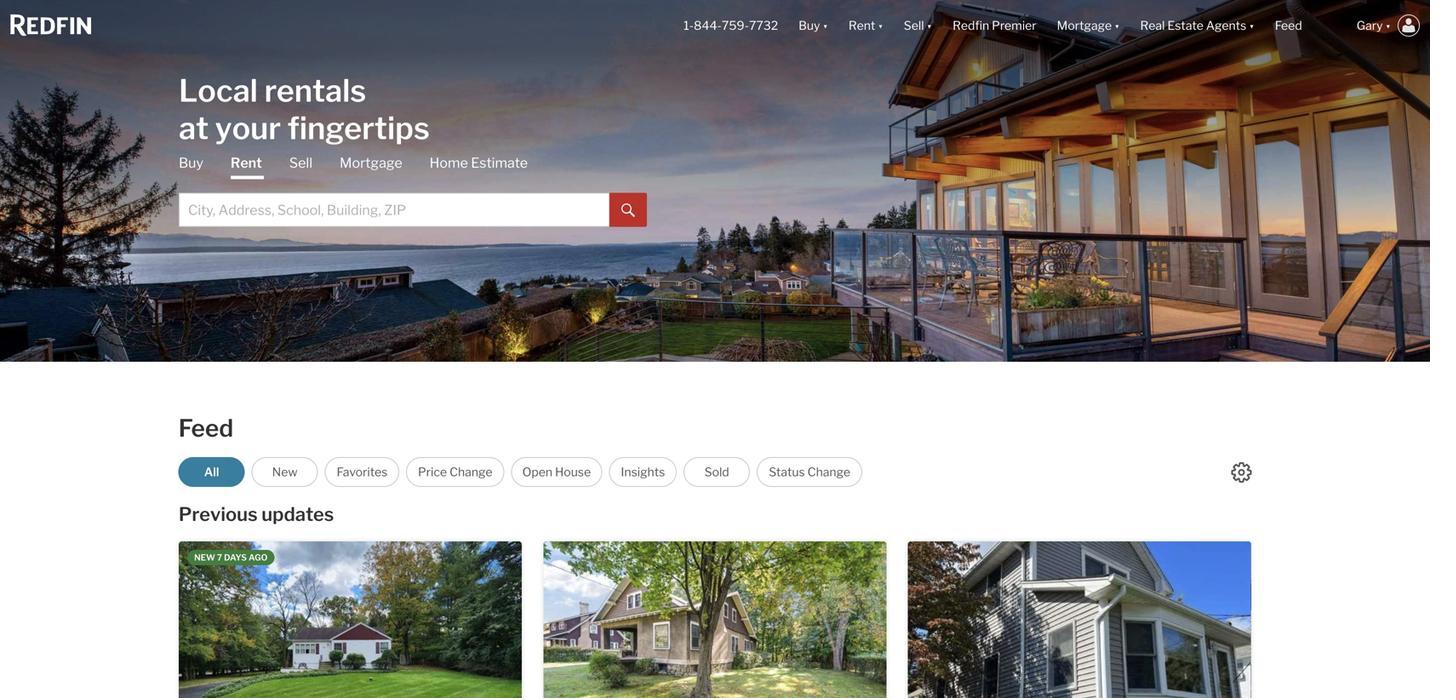 Task type: describe. For each thing, give the bounding box(es) containing it.
sell for sell
[[289, 155, 313, 171]]

▾ for mortgage ▾
[[1115, 18, 1120, 33]]

sell link
[[289, 154, 313, 172]]

Price Change radio
[[406, 457, 504, 487]]

open house
[[523, 465, 591, 479]]

New radio
[[252, 457, 318, 487]]

rent for rent ▾
[[849, 18, 876, 33]]

days
[[224, 553, 247, 563]]

1-844-759-7732
[[684, 18, 778, 33]]

5 ▾ from the left
[[1250, 18, 1255, 33]]

at
[[179, 109, 209, 147]]

real estate agents ▾ link
[[1141, 0, 1255, 51]]

home estimate
[[430, 155, 528, 171]]

844-
[[694, 18, 722, 33]]

1 photo of 113 brakeshoe pl, mahwah, nj 07430 image from the left
[[908, 542, 1252, 698]]

change for price change
[[450, 465, 493, 479]]

▾ for buy ▾
[[823, 18, 829, 33]]

2 photo of 127 wayne ave, suffern, ny 10901 image from the left
[[887, 542, 1230, 698]]

status change
[[769, 465, 851, 479]]

7732
[[749, 18, 778, 33]]

submit search image
[[622, 204, 635, 217]]

759-
[[722, 18, 749, 33]]

price
[[418, 465, 447, 479]]

Insights radio
[[609, 457, 677, 487]]

sell for sell ▾
[[904, 18, 925, 33]]

updates
[[262, 503, 334, 526]]

redfin
[[953, 18, 990, 33]]

Status Change radio
[[757, 457, 863, 487]]

real
[[1141, 18, 1165, 33]]

▾ for rent ▾
[[878, 18, 884, 33]]

favorites
[[337, 465, 388, 479]]

change for status change
[[808, 465, 851, 479]]

redfin premier button
[[943, 0, 1047, 51]]

sell ▾
[[904, 18, 933, 33]]

price change
[[418, 465, 493, 479]]

gary
[[1357, 18, 1384, 33]]

buy link
[[179, 154, 203, 172]]

home
[[430, 155, 468, 171]]

buy for buy
[[179, 155, 203, 171]]

buy ▾ button
[[789, 0, 839, 51]]

agents
[[1207, 18, 1247, 33]]

feed button
[[1265, 0, 1347, 51]]

mortgage ▾
[[1057, 18, 1120, 33]]

previous updates
[[179, 503, 334, 526]]

mortgage for mortgage ▾
[[1057, 18, 1112, 33]]

house
[[555, 465, 591, 479]]

redfin premier
[[953, 18, 1037, 33]]

premier
[[992, 18, 1037, 33]]

7
[[217, 553, 222, 563]]

mortgage link
[[340, 154, 403, 172]]

insights
[[621, 465, 665, 479]]



Task type: vqa. For each thing, say whether or not it's contained in the screenshot.
$7,320,000 THE LOT
no



Task type: locate. For each thing, give the bounding box(es) containing it.
sell inside tab list
[[289, 155, 313, 171]]

▾ left sell ▾
[[878, 18, 884, 33]]

1 change from the left
[[450, 465, 493, 479]]

▾ right agents
[[1250, 18, 1255, 33]]

option group
[[179, 457, 863, 487]]

photo of 113 brakeshoe pl, mahwah, nj 07430 image
[[908, 542, 1252, 698], [1252, 542, 1431, 698]]

ago
[[249, 553, 268, 563]]

6 ▾ from the left
[[1386, 18, 1392, 33]]

0 horizontal spatial change
[[450, 465, 493, 479]]

4 ▾ from the left
[[1115, 18, 1120, 33]]

real estate agents ▾
[[1141, 18, 1255, 33]]

feed up all "radio"
[[179, 414, 234, 443]]

estate
[[1168, 18, 1204, 33]]

buy for buy ▾
[[799, 18, 820, 33]]

Sold radio
[[684, 457, 750, 487]]

0 vertical spatial mortgage
[[1057, 18, 1112, 33]]

1 horizontal spatial change
[[808, 465, 851, 479]]

1 horizontal spatial rent
[[849, 18, 876, 33]]

0 horizontal spatial mortgage
[[340, 155, 403, 171]]

rent for rent
[[231, 155, 262, 171]]

tab list containing buy
[[179, 154, 647, 227]]

rent inside tab list
[[231, 155, 262, 171]]

1 vertical spatial mortgage
[[340, 155, 403, 171]]

rent down your
[[231, 155, 262, 171]]

real estate agents ▾ button
[[1131, 0, 1265, 51]]

mortgage
[[1057, 18, 1112, 33], [340, 155, 403, 171]]

0 horizontal spatial rent
[[231, 155, 262, 171]]

sell right rent ▾
[[904, 18, 925, 33]]

estimate
[[471, 155, 528, 171]]

1 horizontal spatial feed
[[1276, 18, 1303, 33]]

Favorites radio
[[325, 457, 400, 487]]

▾ left real
[[1115, 18, 1120, 33]]

change
[[450, 465, 493, 479], [808, 465, 851, 479]]

local
[[179, 72, 258, 109]]

1-844-759-7732 link
[[684, 18, 778, 33]]

sell ▾ button
[[904, 0, 933, 51]]

City, Address, School, Building, ZIP search field
[[179, 193, 610, 227]]

0 vertical spatial sell
[[904, 18, 925, 33]]

sell down local rentals at your fingertips
[[289, 155, 313, 171]]

3 ▾ from the left
[[927, 18, 933, 33]]

feed
[[1276, 18, 1303, 33], [179, 414, 234, 443]]

rent link
[[231, 154, 262, 179]]

mortgage down fingertips
[[340, 155, 403, 171]]

1 photo of 181 e crescent ave, mahwah, nj 07430 image from the left
[[179, 542, 522, 698]]

1-
[[684, 18, 694, 33]]

1 vertical spatial sell
[[289, 155, 313, 171]]

1 photo of 127 wayne ave, suffern, ny 10901 image from the left
[[544, 542, 887, 698]]

0 horizontal spatial feed
[[179, 414, 234, 443]]

mortgage inside tab list
[[340, 155, 403, 171]]

1 horizontal spatial sell
[[904, 18, 925, 33]]

0 vertical spatial buy
[[799, 18, 820, 33]]

2 photo of 181 e crescent ave, mahwah, nj 07430 image from the left
[[522, 542, 865, 698]]

mortgage inside dropdown button
[[1057, 18, 1112, 33]]

2 ▾ from the left
[[878, 18, 884, 33]]

2 change from the left
[[808, 465, 851, 479]]

buy right the "7732"
[[799, 18, 820, 33]]

rentals
[[264, 72, 366, 109]]

rent ▾
[[849, 18, 884, 33]]

new 7 days ago
[[194, 553, 268, 563]]

mortgage left real
[[1057, 18, 1112, 33]]

0 vertical spatial rent
[[849, 18, 876, 33]]

tab list
[[179, 154, 647, 227]]

gary ▾
[[1357, 18, 1392, 33]]

0 horizontal spatial sell
[[289, 155, 313, 171]]

All radio
[[179, 457, 245, 487]]

change right price
[[450, 465, 493, 479]]

mortgage ▾ button
[[1057, 0, 1120, 51]]

new
[[194, 553, 215, 563]]

Open House radio
[[511, 457, 603, 487]]

0 vertical spatial feed
[[1276, 18, 1303, 33]]

change inside option
[[450, 465, 493, 479]]

local rentals at your fingertips
[[179, 72, 430, 147]]

▾ left rent ▾
[[823, 18, 829, 33]]

sell ▾ button
[[894, 0, 943, 51]]

photo of 127 wayne ave, suffern, ny 10901 image
[[544, 542, 887, 698], [887, 542, 1230, 698]]

status
[[769, 465, 805, 479]]

rent inside dropdown button
[[849, 18, 876, 33]]

▾ for gary ▾
[[1386, 18, 1392, 33]]

rent ▾ button
[[839, 0, 894, 51]]

photo of 181 e crescent ave, mahwah, nj 07430 image
[[179, 542, 522, 698], [522, 542, 865, 698]]

previous
[[179, 503, 258, 526]]

2 photo of 113 brakeshoe pl, mahwah, nj 07430 image from the left
[[1252, 542, 1431, 698]]

1 horizontal spatial mortgage
[[1057, 18, 1112, 33]]

▾ for sell ▾
[[927, 18, 933, 33]]

fingertips
[[288, 109, 430, 147]]

change right status
[[808, 465, 851, 479]]

1 ▾ from the left
[[823, 18, 829, 33]]

1 horizontal spatial buy
[[799, 18, 820, 33]]

feed inside button
[[1276, 18, 1303, 33]]

sell inside dropdown button
[[904, 18, 925, 33]]

▾
[[823, 18, 829, 33], [878, 18, 884, 33], [927, 18, 933, 33], [1115, 18, 1120, 33], [1250, 18, 1255, 33], [1386, 18, 1392, 33]]

rent right the buy ▾ on the right top
[[849, 18, 876, 33]]

change inside radio
[[808, 465, 851, 479]]

buy ▾
[[799, 18, 829, 33]]

1 vertical spatial rent
[[231, 155, 262, 171]]

sell
[[904, 18, 925, 33], [289, 155, 313, 171]]

mortgage for mortgage
[[340, 155, 403, 171]]

rent ▾ button
[[849, 0, 884, 51]]

all
[[204, 465, 219, 479]]

buy inside tab list
[[179, 155, 203, 171]]

0 horizontal spatial buy
[[179, 155, 203, 171]]

feed right agents
[[1276, 18, 1303, 33]]

▾ left 'redfin'
[[927, 18, 933, 33]]

buy ▾ button
[[799, 0, 829, 51]]

your
[[215, 109, 281, 147]]

rent
[[849, 18, 876, 33], [231, 155, 262, 171]]

open
[[523, 465, 553, 479]]

buy inside dropdown button
[[799, 18, 820, 33]]

new
[[272, 465, 298, 479]]

home estimate link
[[430, 154, 528, 172]]

buy
[[799, 18, 820, 33], [179, 155, 203, 171]]

option group containing all
[[179, 457, 863, 487]]

1 vertical spatial buy
[[179, 155, 203, 171]]

mortgage ▾ button
[[1047, 0, 1131, 51]]

buy down at at top
[[179, 155, 203, 171]]

1 vertical spatial feed
[[179, 414, 234, 443]]

sold
[[705, 465, 730, 479]]

▾ right gary
[[1386, 18, 1392, 33]]



